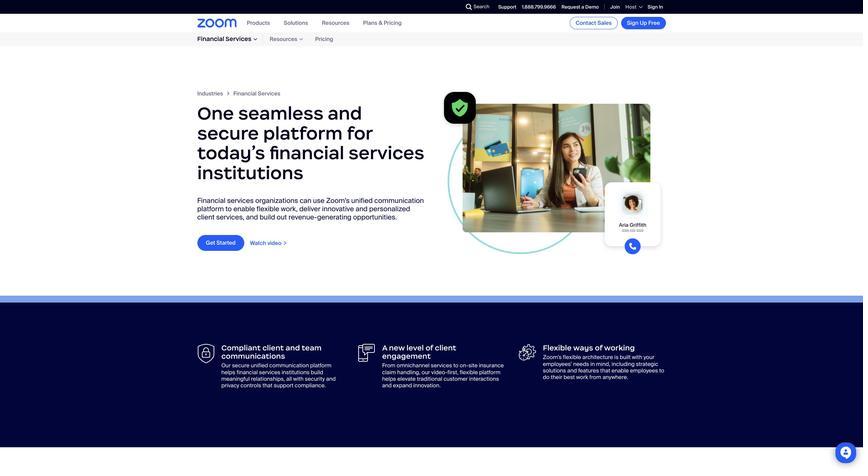 Task type: describe. For each thing, give the bounding box(es) containing it.
financial for financial services popup button
[[197, 35, 224, 43]]

flexible inside a new level of client engagement from omnichannel services to on-site insurance claim handling, our video-first, flexible platform helps elevate traditional customer interactions and expand innovation.
[[460, 369, 478, 376]]

zoom logo image
[[197, 19, 237, 28]]

seamless
[[238, 102, 324, 125]]

anywhere.
[[603, 374, 629, 381]]

0 vertical spatial pricing
[[384, 19, 402, 27]]

with inside compliant client and team communications our secure unified communication platform helps financial services institutions build meaningful relationships, all with security and privacy controls that support compliance.
[[294, 376, 304, 383]]

solutions
[[284, 19, 308, 27]]

all
[[287, 376, 292, 383]]

products
[[247, 19, 270, 27]]

request a demo
[[562, 4, 599, 10]]

that inside compliant client and team communications our secure unified communication platform helps financial services institutions build meaningful relationships, all with security and privacy controls that support compliance.
[[263, 382, 273, 389]]

communication inside financial services organizations can use zoom's unified communication platform to enable flexible work, deliver innovative and personalized client services, and build out revenue-generating opportunities.
[[375, 196, 424, 205]]

platform inside one seamless and secure platform for today's financial services institutions
[[263, 122, 343, 144]]

sign in link
[[648, 4, 664, 10]]

architecture
[[583, 354, 614, 361]]

sales
[[598, 19, 612, 27]]

our
[[222, 362, 231, 370]]

from
[[590, 374, 602, 381]]

flexible inside financial services organizations can use zoom's unified communication platform to enable flexible work, deliver innovative and personalized client services, and build out revenue-generating opportunities.
[[257, 205, 280, 214]]

their
[[551, 374, 563, 381]]

site
[[469, 362, 478, 370]]

0 horizontal spatial resources button
[[263, 34, 309, 44]]

financial inside compliant client and team communications our secure unified communication platform helps financial services institutions build meaningful relationships, all with security and privacy controls that support compliance.
[[237, 369, 258, 376]]

strategic
[[637, 361, 659, 368]]

communications
[[222, 352, 285, 361]]

compliant
[[222, 344, 261, 353]]

organizations
[[256, 196, 298, 205]]

enable inside financial services organizations can use zoom's unified communication platform to enable flexible work, deliver innovative and personalized client services, and build out revenue-generating opportunities.
[[234, 205, 255, 214]]

get started link
[[197, 235, 244, 251]]

sign up free link
[[622, 17, 667, 29]]

female working on a computer image
[[439, 88, 667, 254]]

request
[[562, 4, 581, 10]]

is
[[615, 354, 619, 361]]

features
[[579, 367, 600, 374]]

helps inside a new level of client engagement from omnichannel services to on-site insurance claim handling, our video-first, flexible platform helps elevate traditional customer interactions and expand innovation.
[[383, 376, 396, 383]]

client inside a new level of client engagement from omnichannel services to on-site insurance claim handling, our video-first, flexible platform helps elevate traditional customer interactions and expand innovation.
[[435, 344, 457, 353]]

demo
[[586, 4, 599, 10]]

our
[[422, 369, 430, 376]]

get started
[[206, 239, 236, 247]]

flexible
[[544, 344, 572, 353]]

opportunities.
[[353, 213, 397, 222]]

watch video link
[[250, 240, 288, 247]]

a new level of client engagement from omnichannel services to on-site insurance claim handling, our video-first, flexible platform helps elevate traditional customer interactions and expand innovation.
[[383, 344, 504, 389]]

work
[[577, 374, 589, 381]]

employees
[[631, 367, 659, 374]]

and inside a new level of client engagement from omnichannel services to on-site insurance claim handling, our video-first, flexible platform helps elevate traditional customer interactions and expand innovation.
[[383, 382, 392, 389]]

mind,
[[597, 361, 611, 368]]

support link
[[499, 4, 517, 10]]

industries link
[[197, 90, 234, 97]]

services inside one seamless and secure platform for today's financial services institutions
[[349, 142, 425, 164]]

work,
[[281, 205, 298, 214]]

customer
[[444, 376, 468, 383]]

controls
[[241, 382, 261, 389]]

industries
[[197, 90, 223, 97]]

1 vertical spatial pricing
[[316, 36, 334, 43]]

products button
[[247, 19, 270, 27]]

client inside financial services organizations can use zoom's unified communication platform to enable flexible work, deliver innovative and personalized client services, and build out revenue-generating opportunities.
[[197, 213, 215, 222]]

claim
[[383, 369, 396, 376]]

financial inside financial services organizations can use zoom's unified communication platform to enable flexible work, deliver innovative and personalized client services, and build out revenue-generating opportunities.
[[197, 196, 226, 205]]

a
[[383, 344, 388, 353]]

from
[[383, 362, 396, 370]]

for
[[347, 122, 373, 144]]

contact sales
[[576, 19, 612, 27]]

client inside compliant client and team communications our secure unified communication platform helps financial services institutions build meaningful relationships, all with security and privacy controls that support compliance.
[[263, 344, 284, 353]]

communication inside compliant client and team communications our secure unified communication platform helps financial services institutions build meaningful relationships, all with security and privacy controls that support compliance.
[[270, 362, 309, 370]]

build inside compliant client and team communications our secure unified communication platform helps financial services institutions build meaningful relationships, all with security and privacy controls that support compliance.
[[311, 369, 324, 376]]

request a demo link
[[562, 4, 599, 10]]

enable inside the flexible ways of working zoom's flexible architecture is built with your employees' needs in mind, including strategic solutions and features that enable employees to do their best work from anywhere.
[[612, 367, 629, 374]]

support
[[499, 4, 517, 10]]

compliant client and team communications our secure unified communication platform helps financial services institutions build meaningful relationships, all with security and privacy controls that support compliance.
[[222, 344, 336, 389]]

financial for financial services link
[[234, 90, 257, 97]]

your
[[644, 354, 655, 361]]

in
[[660, 4, 664, 10]]

watch
[[250, 240, 266, 247]]

free
[[649, 19, 661, 27]]

solutions button
[[284, 19, 308, 27]]

platform inside a new level of client engagement from omnichannel services to on-site insurance claim handling, our video-first, flexible platform helps elevate traditional customer interactions and expand innovation.
[[480, 369, 501, 376]]

unified inside compliant client and team communications our secure unified communication platform helps financial services institutions build meaningful relationships, all with security and privacy controls that support compliance.
[[251, 362, 268, 370]]

1.888.799.9666 link
[[522, 4, 557, 10]]

a
[[582, 4, 585, 10]]

&
[[379, 19, 383, 27]]

revenue-
[[289, 213, 318, 222]]

needs
[[574, 361, 590, 368]]

secure inside one seamless and secure platform for today's financial services institutions
[[197, 122, 259, 144]]

pricing link
[[309, 34, 340, 45]]

interactions
[[470, 376, 500, 383]]

search image
[[466, 4, 472, 10]]

sign for sign up free
[[628, 19, 639, 27]]

platform inside compliant client and team communications our secure unified communication platform helps financial services institutions build meaningful relationships, all with security and privacy controls that support compliance.
[[310, 362, 332, 370]]

out
[[277, 213, 287, 222]]

and inside the flexible ways of working zoom's flexible architecture is built with your employees' needs in mind, including strategic solutions and features that enable employees to do their best work from anywhere.
[[568, 367, 578, 374]]

1 vertical spatial resources
[[270, 36, 298, 43]]

services,
[[216, 213, 245, 222]]

on-
[[460, 362, 469, 370]]

one
[[197, 102, 234, 125]]

zoom's inside the flexible ways of working zoom's flexible architecture is built with your employees' needs in mind, including strategic solutions and features that enable employees to do their best work from anywhere.
[[544, 354, 562, 361]]

build inside financial services organizations can use zoom's unified communication platform to enable flexible work, deliver innovative and personalized client services, and build out revenue-generating opportunities.
[[260, 213, 275, 222]]

video
[[268, 240, 282, 247]]

sign in
[[648, 4, 664, 10]]



Task type: locate. For each thing, give the bounding box(es) containing it.
plans
[[364, 19, 378, 27]]

enable
[[234, 205, 255, 214], [612, 367, 629, 374]]

communication up opportunities.
[[375, 196, 424, 205]]

to up started
[[226, 205, 232, 214]]

1 vertical spatial enable
[[612, 367, 629, 374]]

employees'
[[544, 361, 573, 368]]

communication up all
[[270, 362, 309, 370]]

that right in
[[601, 367, 611, 374]]

financial services
[[197, 35, 252, 43], [234, 90, 281, 97]]

zoom's up generating
[[327, 196, 350, 205]]

1 horizontal spatial sign
[[648, 4, 658, 10]]

enable left organizations
[[234, 205, 255, 214]]

0 horizontal spatial helps
[[222, 369, 236, 376]]

financial services for financial services popup button
[[197, 35, 252, 43]]

resources up pricing link
[[322, 19, 350, 27]]

helps down from
[[383, 376, 396, 383]]

0 vertical spatial enable
[[234, 205, 255, 214]]

1 vertical spatial secure
[[232, 362, 250, 370]]

1 horizontal spatial services
[[258, 90, 281, 97]]

services
[[226, 35, 252, 43], [258, 90, 281, 97]]

working
[[605, 344, 636, 353]]

financial inside popup button
[[197, 35, 224, 43]]

use
[[313, 196, 325, 205]]

0 vertical spatial secure
[[197, 122, 259, 144]]

1 horizontal spatial flexible
[[460, 369, 478, 376]]

zoom's
[[327, 196, 350, 205], [544, 354, 562, 361]]

to for level
[[454, 362, 459, 370]]

ways
[[574, 344, 594, 353]]

2 horizontal spatial client
[[435, 344, 457, 353]]

of right level
[[426, 344, 434, 353]]

of inside a new level of client engagement from omnichannel services to on-site insurance claim handling, our video-first, flexible platform helps elevate traditional customer interactions and expand innovation.
[[426, 344, 434, 353]]

flexible down ways
[[564, 354, 582, 361]]

1 horizontal spatial zoom's
[[544, 354, 562, 361]]

0 vertical spatial resources button
[[322, 19, 350, 27]]

first,
[[448, 369, 459, 376]]

financial services down zoom logo
[[197, 35, 252, 43]]

1 vertical spatial institutions
[[282, 369, 310, 376]]

do
[[544, 374, 550, 381]]

and
[[328, 102, 362, 125], [356, 205, 368, 214], [246, 213, 258, 222], [286, 344, 300, 353], [568, 367, 578, 374], [326, 376, 336, 383], [383, 382, 392, 389]]

secure inside compliant client and team communications our secure unified communication platform helps financial services institutions build meaningful relationships, all with security and privacy controls that support compliance.
[[232, 362, 250, 370]]

phone with text message image
[[358, 344, 376, 362]]

institutions inside one seamless and secure platform for today's financial services institutions
[[197, 162, 304, 184]]

enable down is
[[612, 367, 629, 374]]

0 horizontal spatial services
[[226, 35, 252, 43]]

0 vertical spatial unified
[[352, 196, 373, 205]]

shield with lock image
[[197, 344, 215, 364]]

plans & pricing link
[[364, 19, 402, 27]]

2 horizontal spatial flexible
[[564, 354, 582, 361]]

one seamless and secure platform for today's financial services institutions main content
[[0, 46, 864, 470]]

financial inside one seamless and secure platform for today's financial services institutions
[[270, 142, 345, 164]]

build left out
[[260, 213, 275, 222]]

platform
[[263, 122, 343, 144], [197, 205, 224, 214], [310, 362, 332, 370], [480, 369, 501, 376]]

1 horizontal spatial resources
[[322, 19, 350, 27]]

unified inside financial services organizations can use zoom's unified communication platform to enable flexible work, deliver innovative and personalized client services, and build out revenue-generating opportunities.
[[352, 196, 373, 205]]

with inside the flexible ways of working zoom's flexible architecture is built with your employees' needs in mind, including strategic solutions and features that enable employees to do their best work from anywhere.
[[633, 354, 643, 361]]

built
[[621, 354, 631, 361]]

unified down communications
[[251, 362, 268, 370]]

1 vertical spatial that
[[263, 382, 273, 389]]

0 horizontal spatial sign
[[628, 19, 639, 27]]

resources button down solutions
[[263, 34, 309, 44]]

join
[[611, 4, 621, 10]]

2 vertical spatial flexible
[[460, 369, 478, 376]]

financial services up seamless
[[234, 90, 281, 97]]

0 vertical spatial financial services
[[197, 35, 252, 43]]

services
[[349, 142, 425, 164], [227, 196, 254, 205], [431, 362, 453, 370], [259, 369, 281, 376]]

0 horizontal spatial enable
[[234, 205, 255, 214]]

elevate
[[398, 376, 416, 383]]

1.888.799.9666
[[522, 4, 557, 10]]

with
[[633, 354, 643, 361], [294, 376, 304, 383]]

services inside compliant client and team communications our secure unified communication platform helps financial services institutions build meaningful relationships, all with security and privacy controls that support compliance.
[[259, 369, 281, 376]]

services down products dropdown button
[[226, 35, 252, 43]]

None search field
[[441, 1, 468, 12]]

zoom's inside financial services organizations can use zoom's unified communication platform to enable flexible work, deliver innovative and personalized client services, and build out revenue-generating opportunities.
[[327, 196, 350, 205]]

1 vertical spatial financial
[[234, 90, 257, 97]]

team
[[302, 344, 322, 353]]

sign left in
[[648, 4, 658, 10]]

compliance.
[[295, 382, 326, 389]]

services inside financial services organizations can use zoom's unified communication platform to enable flexible work, deliver innovative and personalized client services, and build out revenue-generating opportunities.
[[227, 196, 254, 205]]

1 horizontal spatial communication
[[375, 196, 424, 205]]

1 horizontal spatial pricing
[[384, 19, 402, 27]]

0 vertical spatial financial
[[270, 142, 345, 164]]

0 horizontal spatial of
[[426, 344, 434, 353]]

plans & pricing
[[364, 19, 402, 27]]

to inside a new level of client engagement from omnichannel services to on-site insurance claim handling, our video-first, flexible platform helps elevate traditional customer interactions and expand innovation.
[[454, 362, 459, 370]]

0 vertical spatial sign
[[648, 4, 658, 10]]

to inside the flexible ways of working zoom's flexible architecture is built with your employees' needs in mind, including strategic solutions and features that enable employees to do their best work from anywhere.
[[660, 367, 665, 374]]

relationships,
[[251, 376, 285, 383]]

that inside the flexible ways of working zoom's flexible architecture is built with your employees' needs in mind, including strategic solutions and features that enable employees to do their best work from anywhere.
[[601, 367, 611, 374]]

0 vertical spatial services
[[226, 35, 252, 43]]

pricing
[[384, 19, 402, 27], [316, 36, 334, 43]]

0 vertical spatial communication
[[375, 196, 424, 205]]

of
[[426, 344, 434, 353], [596, 344, 603, 353]]

services inside popup button
[[226, 35, 252, 43]]

contact sales link
[[570, 17, 618, 29]]

financial services inside popup button
[[197, 35, 252, 43]]

flexible left work,
[[257, 205, 280, 214]]

watch video
[[250, 240, 282, 247]]

client up relationships,
[[263, 344, 284, 353]]

zoom's down flexible
[[544, 354, 562, 361]]

deliver
[[300, 205, 321, 214]]

up
[[640, 19, 648, 27]]

1 horizontal spatial resources button
[[322, 19, 350, 27]]

host
[[626, 4, 637, 10]]

including
[[612, 361, 635, 368]]

flexible inside the flexible ways of working zoom's flexible architecture is built with your employees' needs in mind, including strategic solutions and features that enable employees to do their best work from anywhere.
[[564, 354, 582, 361]]

support
[[274, 382, 294, 389]]

1 horizontal spatial financial
[[270, 142, 345, 164]]

institutions inside compliant client and team communications our secure unified communication platform helps financial services institutions build meaningful relationships, all with security and privacy controls that support compliance.
[[282, 369, 310, 376]]

financial services for financial services link
[[234, 90, 281, 97]]

flexible ways of working zoom's flexible architecture is built with your employees' needs in mind, including strategic solutions and features that enable employees to do their best work from anywhere.
[[544, 344, 665, 381]]

services inside 'main content'
[[258, 90, 281, 97]]

0 vertical spatial zoom's
[[327, 196, 350, 205]]

innovation.
[[414, 382, 441, 389]]

0 horizontal spatial pricing
[[316, 36, 334, 43]]

0 horizontal spatial to
[[226, 205, 232, 214]]

to inside financial services organizations can use zoom's unified communication platform to enable flexible work, deliver innovative and personalized client services, and build out revenue-generating opportunities.
[[226, 205, 232, 214]]

1 horizontal spatial of
[[596, 344, 603, 353]]

sign up free
[[628, 19, 661, 27]]

0 horizontal spatial zoom's
[[327, 196, 350, 205]]

services for financial services link
[[258, 90, 281, 97]]

video-
[[432, 369, 448, 376]]

helps inside compliant client and team communications our secure unified communication platform helps financial services institutions build meaningful relationships, all with security and privacy controls that support compliance.
[[222, 369, 236, 376]]

1 vertical spatial financial
[[237, 369, 258, 376]]

1 vertical spatial financial services
[[234, 90, 281, 97]]

1 vertical spatial communication
[[270, 362, 309, 370]]

1 horizontal spatial to
[[454, 362, 459, 370]]

helps
[[222, 369, 236, 376], [383, 376, 396, 383]]

2 of from the left
[[596, 344, 603, 353]]

of inside the flexible ways of working zoom's flexible architecture is built with your employees' needs in mind, including strategic solutions and features that enable employees to do their best work from anywhere.
[[596, 344, 603, 353]]

0 horizontal spatial communication
[[270, 362, 309, 370]]

financial services inside 'main content'
[[234, 90, 281, 97]]

financial services link
[[234, 90, 281, 97]]

omnichannel
[[397, 362, 430, 370]]

meaningful
[[222, 376, 250, 383]]

client
[[197, 213, 215, 222], [263, 344, 284, 353], [435, 344, 457, 353]]

to left the on-
[[454, 362, 459, 370]]

to for organizations
[[226, 205, 232, 214]]

1 horizontal spatial enable
[[612, 367, 629, 374]]

1 vertical spatial build
[[311, 369, 324, 376]]

0 horizontal spatial unified
[[251, 362, 268, 370]]

0 horizontal spatial build
[[260, 213, 275, 222]]

0 horizontal spatial resources
[[270, 36, 298, 43]]

sign left up
[[628, 19, 639, 27]]

with right all
[[294, 376, 304, 383]]

0 vertical spatial flexible
[[257, 205, 280, 214]]

1 horizontal spatial that
[[601, 367, 611, 374]]

0 vertical spatial financial
[[197, 35, 224, 43]]

0 vertical spatial build
[[260, 213, 275, 222]]

secure
[[197, 122, 259, 144], [232, 362, 250, 370]]

1 horizontal spatial client
[[263, 344, 284, 353]]

0 horizontal spatial financial
[[237, 369, 258, 376]]

search
[[474, 3, 490, 10]]

sign
[[648, 4, 658, 10], [628, 19, 639, 27]]

sign for sign in
[[648, 4, 658, 10]]

0 horizontal spatial client
[[197, 213, 215, 222]]

0 horizontal spatial with
[[294, 376, 304, 383]]

resources button up pricing link
[[322, 19, 350, 27]]

1 vertical spatial services
[[258, 90, 281, 97]]

services for financial services popup button
[[226, 35, 252, 43]]

to right strategic
[[660, 367, 665, 374]]

new
[[389, 344, 405, 353]]

stop clock & gear image
[[519, 344, 537, 361]]

1 vertical spatial zoom's
[[544, 354, 562, 361]]

2 horizontal spatial to
[[660, 367, 665, 374]]

1 horizontal spatial unified
[[352, 196, 373, 205]]

in
[[591, 361, 596, 368]]

client up video-
[[435, 344, 457, 353]]

2 vertical spatial financial
[[197, 196, 226, 205]]

1 of from the left
[[426, 344, 434, 353]]

join link
[[611, 4, 621, 10]]

unified up opportunities.
[[352, 196, 373, 205]]

search image
[[466, 4, 472, 10]]

resources down solutions
[[270, 36, 298, 43]]

flexible
[[257, 205, 280, 214], [564, 354, 582, 361], [460, 369, 478, 376]]

1 vertical spatial sign
[[628, 19, 639, 27]]

get
[[206, 239, 215, 247]]

traditional
[[417, 376, 443, 383]]

today's
[[197, 142, 265, 164]]

0 horizontal spatial flexible
[[257, 205, 280, 214]]

resources
[[322, 19, 350, 27], [270, 36, 298, 43]]

handling,
[[398, 369, 421, 376]]

of up the architecture
[[596, 344, 603, 353]]

0 vertical spatial that
[[601, 367, 611, 374]]

resources button
[[322, 19, 350, 27], [263, 34, 309, 44]]

insurance
[[479, 362, 504, 370]]

0 vertical spatial with
[[633, 354, 643, 361]]

0 vertical spatial institutions
[[197, 162, 304, 184]]

1 vertical spatial unified
[[251, 362, 268, 370]]

started
[[217, 239, 236, 247]]

build up 'compliance.' on the bottom left of the page
[[311, 369, 324, 376]]

flexible right first,
[[460, 369, 478, 376]]

helps up 'privacy'
[[222, 369, 236, 376]]

that left support
[[263, 382, 273, 389]]

financial services organizations can use zoom's unified communication platform to enable flexible work, deliver innovative and personalized client services, and build out revenue-generating opportunities.
[[197, 196, 424, 222]]

with right built
[[633, 354, 643, 361]]

can
[[300, 196, 312, 205]]

financial services button
[[197, 34, 263, 44]]

1 vertical spatial resources button
[[263, 34, 309, 44]]

0 vertical spatial resources
[[322, 19, 350, 27]]

services inside a new level of client engagement from omnichannel services to on-site insurance claim handling, our video-first, flexible platform helps elevate traditional customer interactions and expand innovation.
[[431, 362, 453, 370]]

1 horizontal spatial with
[[633, 354, 643, 361]]

1 vertical spatial with
[[294, 376, 304, 383]]

privacy
[[222, 382, 239, 389]]

1 vertical spatial flexible
[[564, 354, 582, 361]]

solutions
[[544, 367, 567, 374]]

financial
[[197, 35, 224, 43], [234, 90, 257, 97], [197, 196, 226, 205]]

1 horizontal spatial build
[[311, 369, 324, 376]]

platform inside financial services organizations can use zoom's unified communication platform to enable flexible work, deliver innovative and personalized client services, and build out revenue-generating opportunities.
[[197, 205, 224, 214]]

expand
[[393, 382, 412, 389]]

services up seamless
[[258, 90, 281, 97]]

0 horizontal spatial that
[[263, 382, 273, 389]]

and inside one seamless and secure platform for today's financial services institutions
[[328, 102, 362, 125]]

client left services,
[[197, 213, 215, 222]]

generating
[[317, 213, 352, 222]]

1 horizontal spatial helps
[[383, 376, 396, 383]]

host button
[[626, 4, 643, 10]]

contact
[[576, 19, 597, 27]]



Task type: vqa. For each thing, say whether or not it's contained in the screenshot.
the inside Achievement First Learn how Achievement First uses Zoom and Neat to create a seamless educational experience for students in the classroom and at home. Read Case Study
no



